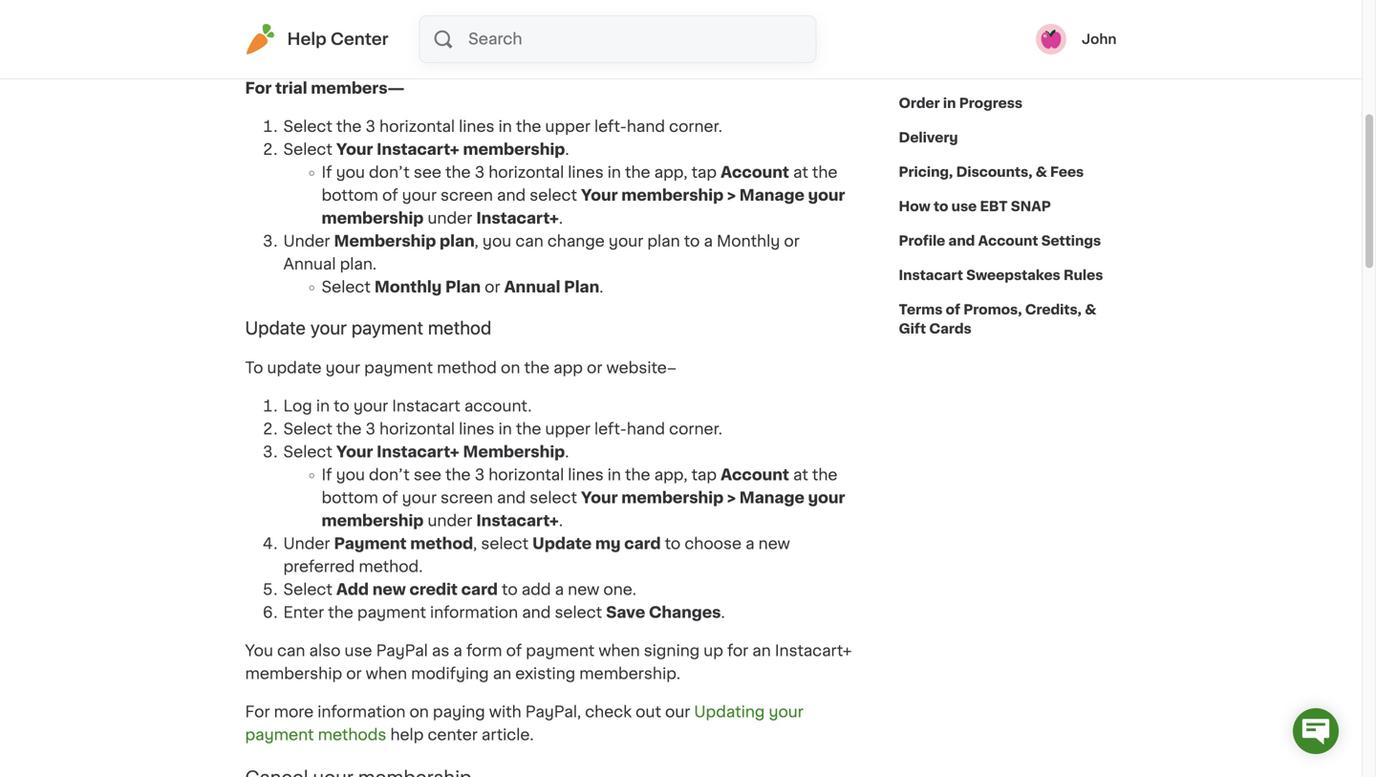 Task type: locate. For each thing, give the bounding box(es) containing it.
instacart+
[[377, 142, 460, 157], [476, 211, 559, 226], [377, 445, 460, 460], [476, 514, 559, 529], [775, 644, 852, 659]]

1 your membership > manage your membership from the top
[[322, 188, 846, 226]]

corner. down plan/manage
[[669, 119, 723, 134]]

0 vertical spatial >
[[728, 188, 736, 203]]

for left "trial"
[[245, 81, 272, 96]]

and down add
[[522, 605, 551, 621]]

0 vertical spatial information
[[430, 605, 518, 621]]

1 app, from the top
[[655, 165, 688, 180]]

to inside select add new credit card to add a new one. enter the payment information and select save changes .
[[502, 582, 518, 598]]

0 horizontal spatial new
[[373, 582, 406, 598]]

1 vertical spatial manage
[[740, 491, 805, 506]]

0 vertical spatial if
[[322, 165, 332, 180]]

2 vertical spatial ,
[[473, 537, 477, 552]]

hand inside log in to your instacart account. select the 3 horizontal lines in the upper left-hand corner.
[[627, 422, 666, 437]]

membership down log in to your instacart account. select the 3 horizontal lines in the upper left-hand corner.
[[463, 445, 565, 460]]

1 at the bottom of your screen and select from the top
[[322, 165, 838, 203]]

0 horizontal spatial card
[[461, 582, 498, 598]]

1 vertical spatial left-
[[595, 422, 627, 437]]

left- inside log in to your instacart account. select the 3 horizontal lines in the upper left-hand corner.
[[595, 422, 627, 437]]

0 vertical spatial screen
[[441, 188, 493, 203]]

0 vertical spatial method
[[428, 317, 492, 338]]

1 vertical spatial instacart
[[392, 399, 461, 414]]

& down rules
[[1085, 303, 1097, 316]]

1 vertical spatial ,
[[475, 234, 479, 249]]

0 horizontal spatial an
[[493, 667, 512, 682]]

center
[[428, 728, 478, 743]]

1 vertical spatial >
[[728, 491, 736, 506]]

1 vertical spatial update
[[533, 537, 592, 552]]

your membership > manage your membership up , you can change your plan to a monthly or annual plan. select monthly plan or annual plan .
[[322, 188, 846, 226]]

help center
[[287, 31, 389, 47]]

use left ebt
[[952, 200, 977, 213]]

can inside you can also use paypal as a form of payment when signing up for an instacart+ membership or when modifying an existing membership.
[[277, 644, 305, 659]]

0 vertical spatial bottom
[[322, 188, 379, 203]]

promos,
[[964, 303, 1023, 316]]

3 down select the 3 horizontal lines in the upper left-hand corner.
[[475, 165, 485, 180]]

1 vertical spatial under
[[283, 537, 330, 552]]

order in progress link
[[899, 86, 1023, 120]]

2 corner. from the top
[[669, 422, 723, 437]]

preferred
[[283, 559, 355, 575]]

1 change from the top
[[548, 0, 605, 12]]

0 vertical spatial manage
[[740, 188, 805, 203]]

your inside log in to your instacart account. select the 3 horizontal lines in the upper left-hand corner.
[[354, 399, 388, 414]]

0 vertical spatial account
[[721, 165, 790, 180]]

renew up "turn"
[[360, 19, 407, 35]]

of right the terms
[[946, 303, 961, 316]]

on.
[[456, 19, 479, 35]]

0 vertical spatial cards
[[1034, 28, 1076, 41]]

use
[[952, 200, 977, 213], [345, 644, 372, 659]]

bottom up under membership plan
[[322, 188, 379, 203]]

paypal,
[[526, 705, 581, 720]]

3 up select your instacart+ membership .
[[366, 422, 376, 437]]

manage
[[740, 188, 805, 203], [740, 491, 805, 506]]

1 under from the top
[[283, 234, 330, 249]]

as
[[432, 644, 450, 659]]

plan/manage
[[656, 42, 762, 58]]

0 vertical spatial ,
[[475, 0, 479, 12]]

0 vertical spatial your membership > manage your membership
[[322, 188, 846, 226]]

0 vertical spatial tap
[[692, 165, 717, 180]]

instacart+ right for
[[775, 644, 852, 659]]

how
[[899, 200, 931, 213]]

horizontal inside log in to your instacart account. select the 3 horizontal lines in the upper left-hand corner.
[[380, 422, 455, 437]]

0 horizontal spatial plan
[[446, 280, 481, 295]]

new left one.
[[568, 582, 600, 598]]

3 down select your instacart+ membership .
[[475, 468, 485, 483]]

2 change from the top
[[548, 234, 605, 249]]

screen down select your instacart+ membership .
[[441, 188, 493, 203]]

1 vertical spatial for
[[245, 705, 270, 720]]

help
[[391, 728, 424, 743]]

use right also at the bottom of the page
[[345, 644, 372, 659]]

2 horizontal spatial new
[[759, 537, 791, 552]]

your up my at the left
[[581, 491, 618, 506]]

0 vertical spatial on
[[501, 361, 521, 376]]

terms of promos, credits, & gift cards link
[[899, 293, 1117, 346]]

when
[[599, 644, 640, 659], [366, 667, 407, 682]]

on up account.
[[501, 361, 521, 376]]

2 at from the top
[[794, 468, 809, 483]]

plan up "to update your payment method on the app or website–"
[[446, 280, 481, 295]]

, for plan
[[475, 234, 479, 249]]

1 vertical spatial upper
[[546, 422, 591, 437]]

0 vertical spatial under
[[428, 211, 473, 226]]

upper down app on the top left of the page
[[546, 422, 591, 437]]

& left the fees
[[1036, 165, 1048, 179]]

0 vertical spatial hand
[[627, 119, 666, 134]]

updating
[[695, 705, 765, 720]]

paypal
[[376, 644, 428, 659]]

1 vertical spatial an
[[493, 667, 512, 682]]

1 vertical spatial corner.
[[669, 422, 723, 437]]

changes
[[649, 605, 721, 621]]

1 horizontal spatial information
[[430, 605, 518, 621]]

&
[[1036, 165, 1048, 179], [1085, 303, 1097, 316]]

1 vertical spatial bottom
[[322, 491, 379, 506]]

hand down upgrade
[[627, 119, 666, 134]]

monthly
[[717, 234, 780, 249], [375, 280, 442, 295]]

screen up the under payment method , select update my card
[[441, 491, 493, 506]]

1 vertical spatial don't
[[369, 468, 410, 483]]

cards down the terms
[[930, 322, 972, 336]]

1 vertical spatial cards
[[930, 322, 972, 336]]

upper
[[546, 119, 591, 134], [546, 422, 591, 437]]

if down for trial members—
[[322, 165, 332, 180]]

1 corner. from the top
[[669, 119, 723, 134]]

0 vertical spatial monthly
[[717, 234, 780, 249]]

method.
[[359, 559, 423, 575]]

, inside , you can change your plan to monthly/annual or turn auto-renew off or on. select turn off/on auto renew or upgrade plan/manage plan
[[475, 0, 479, 12]]

payment up "existing"
[[526, 644, 595, 659]]

select
[[530, 188, 577, 203], [530, 491, 577, 506], [481, 537, 529, 552], [555, 605, 602, 621]]

under down select your instacart+ membership .
[[428, 211, 473, 226]]

instacart down profile
[[899, 269, 964, 282]]

lines down account.
[[459, 422, 495, 437]]

your up , you can change your plan to a monthly or annual plan. select monthly plan or annual plan .
[[581, 188, 618, 203]]

to
[[245, 361, 263, 376]]

new
[[759, 537, 791, 552], [373, 582, 406, 598], [568, 582, 600, 598]]

bottom up payment
[[322, 491, 379, 506]]

gift down the terms
[[899, 322, 927, 336]]

if you don't see the 3 horizontal lines in the app, tap account down log in to your instacart account. select the 3 horizontal lines in the upper left-hand corner.
[[322, 468, 790, 483]]

left- down upgrade
[[595, 119, 627, 134]]

corner. down website–
[[669, 422, 723, 437]]

1 horizontal spatial monthly
[[717, 234, 780, 249]]

to
[[684, 0, 700, 12], [934, 200, 949, 213], [684, 234, 700, 249], [334, 399, 350, 414], [665, 537, 681, 552], [502, 582, 518, 598]]

0 horizontal spatial instacart
[[392, 399, 461, 414]]

card
[[625, 537, 661, 552], [461, 582, 498, 598]]

0 horizontal spatial renew
[[360, 19, 407, 35]]

3
[[366, 119, 376, 134], [475, 165, 485, 180], [366, 422, 376, 437], [475, 468, 485, 483]]

delivery
[[899, 131, 959, 144]]

plan up app on the top left of the page
[[564, 280, 600, 295]]

to inside , you can change your plan to a monthly or annual plan. select monthly plan or annual plan .
[[684, 234, 700, 249]]

1 vertical spatial annual
[[504, 280, 561, 295]]

instacart up select your instacart+ membership .
[[392, 399, 461, 414]]

select up "to choose a new preferred method."
[[530, 491, 577, 506]]

change inside , you can change your plan to monthly/annual or turn auto-renew off or on. select turn off/on auto renew or upgrade plan/manage plan
[[548, 0, 605, 12]]

select left the save in the left of the page
[[555, 605, 602, 621]]

plan.
[[340, 257, 377, 272]]

screen
[[441, 188, 493, 203], [441, 491, 493, 506]]

when up membership.
[[599, 644, 640, 659]]

at the bottom of your screen and select up my at the left
[[322, 468, 838, 506]]

2 screen from the top
[[441, 491, 493, 506]]

renew right auto
[[508, 42, 558, 58]]

0 vertical spatial renew
[[360, 19, 407, 35]]

gift
[[1003, 28, 1031, 41], [899, 322, 927, 336]]

0 vertical spatial card
[[625, 537, 661, 552]]

upper down upgrade
[[546, 119, 591, 134]]

plan
[[648, 0, 680, 12], [766, 42, 801, 58], [440, 234, 475, 249], [648, 234, 680, 249]]

, inside , you can change your plan to a monthly or annual plan. select monthly plan or annual plan .
[[475, 234, 479, 249]]

1 horizontal spatial plan
[[564, 280, 600, 295]]

can for plan
[[516, 234, 544, 249]]

cards left john
[[1034, 28, 1076, 41]]

2 upper from the top
[[546, 422, 591, 437]]

change inside , you can change your plan to a monthly or annual plan. select monthly plan or annual plan .
[[548, 234, 605, 249]]

account.
[[465, 399, 532, 414]]

under up the under payment method , select update my card
[[428, 514, 473, 529]]

0 horizontal spatial use
[[345, 644, 372, 659]]

2 for from the top
[[245, 705, 270, 720]]

0 vertical spatial see
[[414, 165, 442, 180]]

0 vertical spatial corner.
[[669, 119, 723, 134]]

of up under membership plan
[[382, 188, 398, 203]]

payment down "update your payment method"
[[364, 361, 433, 376]]

profile and account settings
[[899, 234, 1102, 248]]

plan
[[446, 280, 481, 295], [564, 280, 600, 295]]

your membership > manage your membership
[[322, 188, 846, 226], [322, 491, 846, 529]]

0 vertical spatial update
[[245, 317, 306, 338]]

payment down more
[[245, 728, 314, 743]]

monthly/annual
[[704, 0, 826, 12]]

an
[[753, 644, 771, 659], [493, 667, 512, 682]]

auto-
[[318, 19, 360, 35]]

your inside updating your payment methods
[[769, 705, 804, 720]]

0 vertical spatial instacart
[[899, 269, 964, 282]]

your inside , you can change your plan to monthly/annual or turn auto-renew off or on. select turn off/on auto renew or upgrade plan/manage plan
[[609, 0, 644, 12]]

0 vertical spatial under instacart+ .
[[424, 211, 563, 226]]

annual left plan.
[[283, 257, 336, 272]]

method up "to update your payment method on the app or website–"
[[428, 317, 492, 338]]

up
[[704, 644, 724, 659]]

on up help on the left of the page
[[410, 705, 429, 720]]

1 horizontal spatial &
[[1085, 303, 1097, 316]]

1 under instacart+ . from the top
[[424, 211, 563, 226]]

in inside order in progress "link"
[[944, 97, 957, 110]]

1 horizontal spatial membership
[[463, 445, 565, 460]]

1 vertical spatial card
[[461, 582, 498, 598]]

0 vertical spatial membership
[[334, 234, 436, 249]]

left-
[[595, 119, 627, 134], [595, 422, 627, 437]]

2 vertical spatial can
[[277, 644, 305, 659]]

and down select the 3 horizontal lines in the upper left-hand corner.
[[497, 188, 526, 203]]

information up form
[[430, 605, 518, 621]]

information up 'methods'
[[318, 705, 406, 720]]

select up add
[[481, 537, 529, 552]]

if you don't see the 3 horizontal lines in the app, tap account down select the 3 horizontal lines in the upper left-hand corner.
[[322, 165, 790, 180]]

to inside , you can change your plan to monthly/annual or turn auto-renew off or on. select turn off/on auto renew or upgrade plan/manage plan
[[684, 0, 700, 12]]

1 vertical spatial at
[[794, 468, 809, 483]]

0 vertical spatial upper
[[546, 119, 591, 134]]

to inside log in to your instacart account. select the 3 horizontal lines in the upper left-hand corner.
[[334, 399, 350, 414]]

1 horizontal spatial renew
[[508, 42, 558, 58]]

card right my at the left
[[625, 537, 661, 552]]

your
[[609, 0, 644, 12], [402, 188, 437, 203], [809, 188, 846, 203], [609, 234, 644, 249], [311, 317, 347, 338], [326, 361, 360, 376], [354, 399, 388, 414], [402, 491, 437, 506], [809, 491, 846, 506], [769, 705, 804, 720]]

update
[[245, 317, 306, 338], [533, 537, 592, 552]]

under instacart+ . up , you can change your plan to a monthly or annual plan. select monthly plan or annual plan .
[[424, 211, 563, 226]]

0 horizontal spatial when
[[366, 667, 407, 682]]

1 left- from the top
[[595, 119, 627, 134]]

for for for trial members—
[[245, 81, 272, 96]]

when down paypal
[[366, 667, 407, 682]]

progress
[[960, 97, 1023, 110]]

1 horizontal spatial an
[[753, 644, 771, 659]]

>
[[728, 188, 736, 203], [728, 491, 736, 506]]

1 under from the top
[[428, 211, 473, 226]]

update up update
[[245, 317, 306, 338]]

for left more
[[245, 705, 270, 720]]

1 vertical spatial app,
[[655, 468, 688, 483]]

tap
[[692, 165, 717, 180], [692, 468, 717, 483]]

updating your payment methods
[[245, 705, 804, 743]]

new down the "method."
[[373, 582, 406, 598]]

0 vertical spatial change
[[548, 0, 605, 12]]

1 vertical spatial information
[[318, 705, 406, 720]]

user avatar image
[[1036, 24, 1067, 55]]

1 vertical spatial change
[[548, 234, 605, 249]]

0 vertical spatial left-
[[595, 119, 627, 134]]

. inside , you can change your plan to a monthly or annual plan. select monthly plan or annual plan .
[[600, 280, 604, 295]]

settings
[[1042, 234, 1102, 248]]

membership.
[[580, 667, 681, 682]]

cards inside terms of promos, credits, & gift cards
[[930, 322, 972, 336]]

under instacart+ . up the under payment method , select update my card
[[424, 514, 563, 529]]

1 vertical spatial see
[[414, 468, 442, 483]]

instacart sweepstakes rules link
[[899, 258, 1104, 293]]

more
[[274, 705, 314, 720]]

1 for from the top
[[245, 81, 272, 96]]

for
[[728, 644, 749, 659]]

your inside , you can change your plan to a monthly or annual plan. select monthly plan or annual plan .
[[609, 234, 644, 249]]

can inside , you can change your plan to monthly/annual or turn auto-renew off or on. select turn off/on auto renew or upgrade plan/manage plan
[[516, 0, 544, 12]]

payment up paypal
[[357, 605, 426, 621]]

for for for more information on paying with paypal, check out our
[[245, 705, 270, 720]]

2 your membership > manage your membership from the top
[[322, 491, 846, 529]]

annual up app on the top left of the page
[[504, 280, 561, 295]]

of right form
[[506, 644, 522, 659]]

change for .
[[548, 234, 605, 249]]

2 hand from the top
[[627, 422, 666, 437]]

1 vertical spatial if you don't see the 3 horizontal lines in the app, tap account
[[322, 468, 790, 483]]

instacart+ up "to choose a new preferred method."
[[476, 514, 559, 529]]

1 vertical spatial monthly
[[375, 280, 442, 295]]

select inside , you can change your plan to monthly/annual or turn auto-renew off or on. select turn off/on auto renew or upgrade plan/manage plan
[[322, 42, 371, 58]]

if up preferred
[[322, 468, 332, 483]]

can for on.
[[516, 0, 544, 12]]

john link
[[1036, 24, 1117, 55]]

or inside you can also use paypal as a form of payment when signing up for an instacart+ membership or when modifying an existing membership.
[[346, 667, 362, 682]]

, for on.
[[475, 0, 479, 12]]

0 vertical spatial when
[[599, 644, 640, 659]]

and
[[974, 28, 1000, 41], [497, 188, 526, 203], [949, 234, 976, 248], [497, 491, 526, 506], [522, 605, 551, 621]]

gift left user avatar
[[1003, 28, 1031, 41]]

your membership > manage your membership up my at the left
[[322, 491, 846, 529]]

hand down website–
[[627, 422, 666, 437]]

0 horizontal spatial update
[[245, 317, 306, 338]]

app,
[[655, 165, 688, 180], [655, 468, 688, 483]]

method up account.
[[437, 361, 497, 376]]

select
[[322, 42, 371, 58], [283, 119, 333, 134], [283, 142, 333, 157], [322, 280, 371, 295], [283, 422, 333, 437], [283, 445, 333, 460], [283, 582, 333, 598]]

1 vertical spatial use
[[345, 644, 372, 659]]

1 vertical spatial renew
[[508, 42, 558, 58]]

and up the under payment method , select update my card
[[497, 491, 526, 506]]

left- down website–
[[595, 422, 627, 437]]

0 horizontal spatial on
[[410, 705, 429, 720]]

1 don't from the top
[[369, 165, 410, 180]]

under
[[428, 211, 473, 226], [428, 514, 473, 529]]

our
[[665, 705, 691, 720]]

1 vertical spatial &
[[1085, 303, 1097, 316]]

method up credit
[[410, 537, 473, 552]]

2 under from the top
[[283, 537, 330, 552]]

1 see from the top
[[414, 165, 442, 180]]

update left my at the left
[[533, 537, 592, 552]]

and inside select add new credit card to add a new one. enter the payment information and select save changes .
[[522, 605, 551, 621]]

0 vertical spatial if you don't see the 3 horizontal lines in the app, tap account
[[322, 165, 790, 180]]

membership
[[463, 142, 565, 157], [622, 188, 724, 203], [322, 211, 424, 226], [622, 491, 724, 506], [322, 514, 424, 529], [245, 667, 342, 682]]

1 at from the top
[[794, 165, 809, 180]]

1 vertical spatial on
[[410, 705, 429, 720]]

1 vertical spatial your membership > manage your membership
[[322, 491, 846, 529]]

2 at the bottom of your screen and select from the top
[[322, 468, 838, 506]]

2 left- from the top
[[595, 422, 627, 437]]

app
[[554, 361, 583, 376]]

can inside , you can change your plan to a monthly or annual plan. select monthly plan or annual plan .
[[516, 234, 544, 249]]

select inside select add new credit card to add a new one. enter the payment information and select save changes .
[[555, 605, 602, 621]]

1 vertical spatial screen
[[441, 491, 493, 506]]

at the bottom of your screen and select
[[322, 165, 838, 203], [322, 468, 838, 506]]

enter
[[283, 605, 324, 621]]

updating your payment methods link
[[245, 705, 804, 743]]

1 vertical spatial under
[[428, 514, 473, 529]]

pricing, discounts, & fees link
[[899, 155, 1084, 189]]

an down form
[[493, 667, 512, 682]]

can
[[516, 0, 544, 12], [516, 234, 544, 249], [277, 644, 305, 659]]

1 vertical spatial at the bottom of your screen and select
[[322, 468, 838, 506]]

new right choose
[[759, 537, 791, 552]]

payment
[[352, 317, 424, 338], [364, 361, 433, 376], [357, 605, 426, 621], [526, 644, 595, 659], [245, 728, 314, 743]]

at the bottom of your screen and select up , you can change your plan to a monthly or annual plan. select monthly plan or annual plan .
[[322, 165, 838, 203]]

annual
[[283, 257, 336, 272], [504, 280, 561, 295]]

discounts,
[[957, 165, 1033, 179]]

and down how to use ebt snap link
[[949, 234, 976, 248]]

card right credit
[[461, 582, 498, 598]]

membership up plan.
[[334, 234, 436, 249]]

0 horizontal spatial annual
[[283, 257, 336, 272]]

or
[[830, 0, 845, 12], [436, 19, 452, 35], [562, 42, 579, 58], [784, 234, 800, 249], [485, 280, 501, 295], [587, 361, 603, 376], [346, 667, 362, 682]]

an right for
[[753, 644, 771, 659]]

to update your payment method on the app or website–
[[245, 361, 677, 376]]

1 vertical spatial can
[[516, 234, 544, 249]]

instacart+ inside you can also use paypal as a form of payment when signing up for an instacart+ membership or when modifying an existing membership.
[[775, 644, 852, 659]]

select up , you can change your plan to a monthly or annual plan. select monthly plan or annual plan .
[[530, 188, 577, 203]]

0 horizontal spatial cards
[[930, 322, 972, 336]]

1 vertical spatial if
[[322, 468, 332, 483]]

form
[[467, 644, 502, 659]]

1 horizontal spatial gift
[[1003, 28, 1031, 41]]



Task type: vqa. For each thing, say whether or not it's contained in the screenshot.
38 for Charlotte
no



Task type: describe. For each thing, give the bounding box(es) containing it.
1 vertical spatial method
[[437, 361, 497, 376]]

2 if you don't see the 3 horizontal lines in the app, tap account from the top
[[322, 468, 790, 483]]

payment inside you can also use paypal as a form of payment when signing up for an instacart+ membership or when modifying an existing membership.
[[526, 644, 595, 659]]

website–
[[607, 361, 677, 376]]

modifying
[[411, 667, 489, 682]]

2 plan from the left
[[564, 280, 600, 295]]

credits,
[[1026, 303, 1082, 316]]

1 vertical spatial account
[[979, 234, 1039, 248]]

your down members—
[[336, 142, 373, 157]]

1 horizontal spatial new
[[568, 582, 600, 598]]

upper inside log in to your instacart account. select the 3 horizontal lines in the upper left-hand corner.
[[546, 422, 591, 437]]

payment inside select add new credit card to add a new one. enter the payment information and select save changes .
[[357, 605, 426, 621]]

select add new credit card to add a new one. enter the payment information and select save changes .
[[283, 582, 725, 621]]

you
[[245, 644, 273, 659]]

2 manage from the top
[[740, 491, 805, 506]]

3 inside log in to your instacart account. select the 3 horizontal lines in the upper left-hand corner.
[[366, 422, 376, 437]]

2 see from the top
[[414, 468, 442, 483]]

2 under from the top
[[428, 514, 473, 529]]

members—
[[311, 81, 405, 96]]

a inside you can also use paypal as a form of payment when signing up for an instacart+ membership or when modifying an existing membership.
[[454, 644, 463, 659]]

1 manage from the top
[[740, 188, 805, 203]]

you inside , you can change your plan to a monthly or annual plan. select monthly plan or annual plan .
[[483, 234, 512, 249]]

plan inside , you can change your plan to a monthly or annual plan. select monthly plan or annual plan .
[[648, 234, 680, 249]]

sweepstakes
[[967, 269, 1061, 282]]

your up payment
[[336, 445, 373, 460]]

under membership plan
[[283, 234, 475, 249]]

payments and gift cards link
[[899, 17, 1076, 52]]

select the 3 horizontal lines in the upper left-hand corner.
[[283, 119, 723, 134]]

new inside "to choose a new preferred method."
[[759, 537, 791, 552]]

use inside you can also use paypal as a form of payment when signing up for an instacart+ membership or when modifying an existing membership.
[[345, 644, 372, 659]]

1 > from the top
[[728, 188, 736, 203]]

existing
[[516, 667, 576, 682]]

0 vertical spatial use
[[952, 200, 977, 213]]

1 horizontal spatial cards
[[1034, 28, 1076, 41]]

turn
[[375, 42, 412, 58]]

snap
[[1011, 200, 1052, 213]]

methods
[[318, 728, 387, 743]]

profile and account settings link
[[899, 224, 1102, 258]]

1 tap from the top
[[692, 165, 717, 180]]

change for auto
[[548, 0, 605, 12]]

article.
[[482, 728, 534, 743]]

order
[[899, 97, 941, 110]]

john
[[1082, 33, 1117, 46]]

how to use ebt snap
[[899, 200, 1052, 213]]

, you can change your plan to monthly/annual or turn auto-renew off or on. select turn off/on auto renew or upgrade plan/manage plan
[[283, 0, 845, 58]]

1 upper from the top
[[546, 119, 591, 134]]

, you can change your plan to a monthly or annual plan. select monthly plan or annual plan .
[[283, 234, 800, 295]]

corner. inside log in to your instacart account. select the 3 horizontal lines in the upper left-hand corner.
[[669, 422, 723, 437]]

0 horizontal spatial monthly
[[375, 280, 442, 295]]

1 horizontal spatial annual
[[504, 280, 561, 295]]

rules
[[1064, 269, 1104, 282]]

turn
[[283, 19, 315, 35]]

of inside terms of promos, credits, & gift cards
[[946, 303, 961, 316]]

1 hand from the top
[[627, 119, 666, 134]]

with
[[489, 705, 522, 720]]

to choose a new preferred method.
[[283, 537, 791, 575]]

off/on
[[415, 42, 465, 58]]

of up payment
[[382, 491, 398, 506]]

2 bottom from the top
[[322, 491, 379, 506]]

center
[[331, 31, 389, 47]]

log
[[283, 399, 312, 414]]

1 vertical spatial when
[[366, 667, 407, 682]]

1 screen from the top
[[441, 188, 493, 203]]

select your instacart+ membership .
[[283, 142, 569, 157]]

also
[[309, 644, 341, 659]]

instacart+ down members—
[[377, 142, 460, 157]]

under for under membership plan
[[283, 234, 330, 249]]

lines inside log in to your instacart account. select the 3 horizontal lines in the upper left-hand corner.
[[459, 422, 495, 437]]

a inside , you can change your plan to a monthly or annual plan. select monthly plan or annual plan .
[[704, 234, 713, 249]]

one.
[[604, 582, 637, 598]]

for trial members—
[[245, 81, 405, 96]]

of inside you can also use paypal as a form of payment when signing up for an instacart+ membership or when modifying an existing membership.
[[506, 644, 522, 659]]

off
[[410, 19, 432, 35]]

pricing, discounts, & fees
[[899, 165, 1084, 179]]

1 horizontal spatial instacart
[[899, 269, 964, 282]]

1 plan from the left
[[446, 280, 481, 295]]

terms of promos, credits, & gift cards
[[899, 303, 1097, 336]]

3 down members—
[[366, 119, 376, 134]]

under payment method , select update my card
[[283, 537, 661, 552]]

payments
[[899, 28, 971, 41]]

under for under payment method , select update my card
[[283, 537, 330, 552]]

1 horizontal spatial update
[[533, 537, 592, 552]]

card inside select add new credit card to add a new one. enter the payment information and select save changes .
[[461, 582, 498, 598]]

choose
[[685, 537, 742, 552]]

instacart image
[[245, 24, 276, 55]]

& inside terms of promos, credits, & gift cards
[[1085, 303, 1097, 316]]

instacart sweepstakes rules
[[899, 269, 1104, 282]]

upgrade
[[582, 42, 652, 58]]

paying
[[433, 705, 485, 720]]

0 horizontal spatial &
[[1036, 165, 1048, 179]]

select inside log in to your instacart account. select the 3 horizontal lines in the upper left-hand corner.
[[283, 422, 333, 437]]

a inside select add new credit card to add a new one. enter the payment information and select save changes .
[[555, 582, 564, 598]]

instacart+ down log in to your instacart account. select the 3 horizontal lines in the upper left-hand corner.
[[377, 445, 460, 460]]

payment inside updating your payment methods
[[245, 728, 314, 743]]

how to use ebt snap link
[[899, 189, 1052, 224]]

pricing,
[[899, 165, 954, 179]]

lines down select the 3 horizontal lines in the upper left-hand corner.
[[568, 165, 604, 180]]

membership inside you can also use paypal as a form of payment when signing up for an instacart+ membership or when modifying an existing membership.
[[245, 667, 342, 682]]

add
[[336, 582, 369, 598]]

2 tap from the top
[[692, 468, 717, 483]]

2 > from the top
[[728, 491, 736, 506]]

select inside , you can change your plan to a monthly or annual plan. select monthly plan or annual plan .
[[322, 280, 371, 295]]

check
[[585, 705, 632, 720]]

help center link
[[245, 24, 389, 55]]

help center article.
[[387, 728, 534, 743]]

0 vertical spatial annual
[[283, 257, 336, 272]]

update
[[267, 361, 322, 376]]

2 vertical spatial method
[[410, 537, 473, 552]]

order in progress
[[899, 97, 1023, 110]]

help
[[287, 31, 327, 47]]

2 if from the top
[[322, 468, 332, 483]]

information inside select add new credit card to add a new one. enter the payment information and select save changes .
[[430, 605, 518, 621]]

ebt
[[981, 200, 1008, 213]]

terms
[[899, 303, 943, 316]]

1 if you don't see the 3 horizontal lines in the app, tap account from the top
[[322, 165, 790, 180]]

payments and gift cards
[[899, 28, 1076, 41]]

1 horizontal spatial card
[[625, 537, 661, 552]]

0 vertical spatial gift
[[1003, 28, 1031, 41]]

you inside , you can change your plan to monthly/annual or turn auto-renew off or on. select turn off/on auto renew or upgrade plan/manage plan
[[483, 0, 512, 12]]

auto
[[468, 42, 505, 58]]

and right payments
[[974, 28, 1000, 41]]

the inside select add new credit card to add a new one. enter the payment information and select save changes .
[[328, 605, 354, 621]]

select your instacart+ membership .
[[283, 445, 569, 460]]

for more information on paying with paypal, check out our
[[245, 705, 695, 720]]

2 app, from the top
[[655, 468, 688, 483]]

update your payment method
[[245, 317, 492, 338]]

1 horizontal spatial when
[[599, 644, 640, 659]]

payment down plan.
[[352, 317, 424, 338]]

2 vertical spatial account
[[721, 468, 790, 483]]

out
[[636, 705, 662, 720]]

credit
[[410, 582, 458, 598]]

trial
[[275, 81, 307, 96]]

signing
[[644, 644, 700, 659]]

. inside select add new credit card to add a new one. enter the payment information and select save changes .
[[721, 605, 725, 621]]

1 if from the top
[[322, 165, 332, 180]]

save
[[606, 605, 646, 621]]

add
[[522, 582, 551, 598]]

log in to your instacart account. select the 3 horizontal lines in the upper left-hand corner.
[[283, 399, 723, 437]]

0 horizontal spatial membership
[[334, 234, 436, 249]]

lines up my at the left
[[568, 468, 604, 483]]

2 don't from the top
[[369, 468, 410, 483]]

you can also use paypal as a form of payment when signing up for an instacart+ membership or when modifying an existing membership.
[[245, 644, 852, 682]]

a inside "to choose a new preferred method."
[[746, 537, 755, 552]]

2 under instacart+ . from the top
[[424, 514, 563, 529]]

1 horizontal spatial on
[[501, 361, 521, 376]]

profile
[[899, 234, 946, 248]]

lines up select your instacart+ membership .
[[459, 119, 495, 134]]

1 bottom from the top
[[322, 188, 379, 203]]

Search search field
[[467, 16, 816, 62]]

to inside "to choose a new preferred method."
[[665, 537, 681, 552]]

instacart inside log in to your instacart account. select the 3 horizontal lines in the upper left-hand corner.
[[392, 399, 461, 414]]

instacart+ up , you can change your plan to a monthly or annual plan. select monthly plan or annual plan .
[[476, 211, 559, 226]]

gift inside terms of promos, credits, & gift cards
[[899, 322, 927, 336]]

select inside select add new credit card to add a new one. enter the payment information and select save changes .
[[283, 582, 333, 598]]

payment
[[334, 537, 407, 552]]



